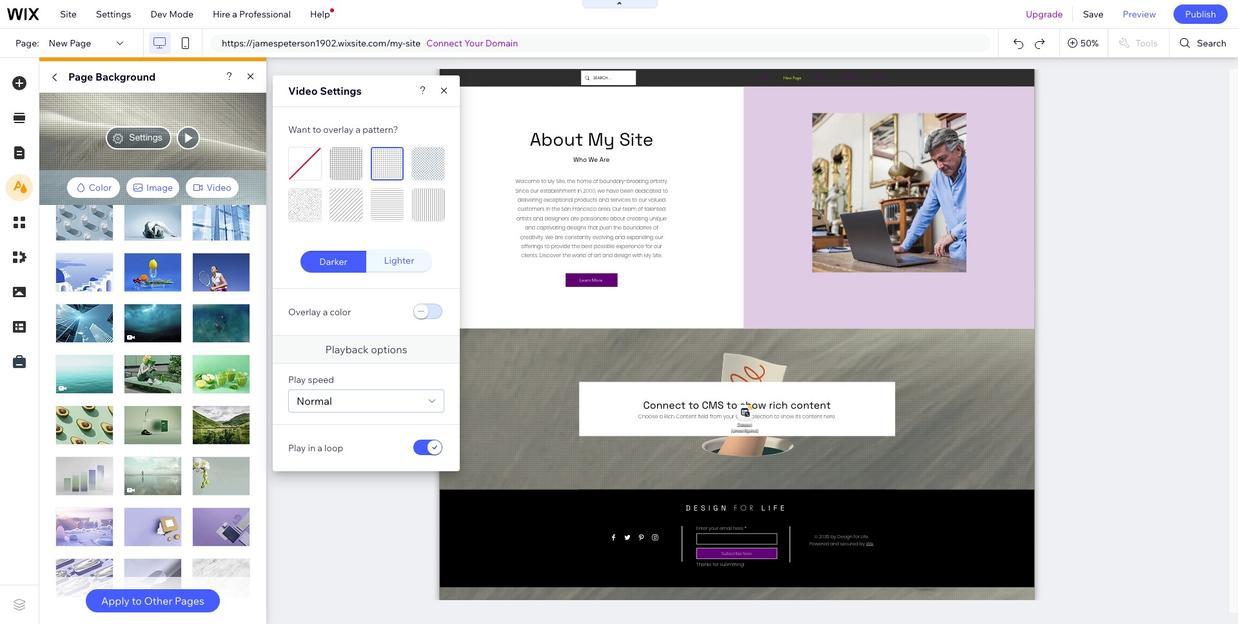 Task type: vqa. For each thing, say whether or not it's contained in the screenshot.
Payments corresponding to Wix Forms & Payments Get info, subscribers and payments with Forms.
no



Task type: describe. For each thing, give the bounding box(es) containing it.
other
[[144, 595, 173, 608]]

help
[[310, 8, 330, 20]]

mode
[[169, 8, 194, 20]]

overlay
[[288, 306, 321, 318]]

overlay
[[323, 124, 354, 135]]

color
[[330, 306, 351, 318]]

upgrade
[[1026, 8, 1063, 20]]

video for video settings
[[288, 85, 318, 97]]

preview
[[1123, 8, 1157, 20]]

color
[[89, 182, 112, 194]]

darker
[[319, 256, 348, 267]]

publish
[[1186, 8, 1217, 20]]

playback options
[[325, 343, 407, 356]]

50%
[[1081, 37, 1099, 49]]

dev
[[151, 8, 167, 20]]

0 vertical spatial settings
[[96, 8, 131, 20]]

publish button
[[1174, 5, 1228, 24]]

2 vertical spatial settings
[[129, 132, 162, 143]]

save
[[1083, 8, 1104, 20]]

playback
[[325, 343, 369, 356]]

a right in
[[318, 442, 323, 454]]

apply to other pages button
[[86, 590, 220, 613]]

play for play speed
[[288, 374, 306, 385]]

search
[[1198, 37, 1227, 49]]

a left color
[[323, 306, 328, 318]]

hire a professional
[[213, 8, 291, 20]]

0 vertical spatial page
[[70, 37, 91, 49]]

a right "hire"
[[232, 8, 237, 20]]

in
[[308, 442, 316, 454]]

page background
[[68, 70, 156, 83]]

1 vertical spatial settings
[[320, 85, 362, 97]]

play in a loop
[[288, 442, 343, 454]]

normal
[[297, 395, 332, 407]]



Task type: locate. For each thing, give the bounding box(es) containing it.
1 horizontal spatial to
[[313, 124, 321, 135]]

video
[[288, 85, 318, 97], [207, 182, 231, 194]]

professional
[[239, 8, 291, 20]]

want
[[288, 124, 311, 135]]

1 vertical spatial page
[[68, 70, 93, 83]]

to inside button
[[132, 595, 142, 608]]

to right apply
[[132, 595, 142, 608]]

a
[[232, 8, 237, 20], [356, 124, 361, 135], [323, 306, 328, 318], [318, 442, 323, 454]]

pattern?
[[363, 124, 398, 135]]

play left speed
[[288, 374, 306, 385]]

https://jamespeterson1902.wixsite.com/my-
[[222, 37, 406, 49]]

play for play in a loop
[[288, 442, 306, 454]]

preview button
[[1114, 0, 1166, 28]]

new
[[49, 37, 68, 49]]

hire
[[213, 8, 230, 20]]

page down the new page
[[68, 70, 93, 83]]

50% button
[[1061, 29, 1108, 57]]

page
[[70, 37, 91, 49], [68, 70, 93, 83]]

your
[[465, 37, 484, 49]]

speed
[[308, 374, 334, 385]]

video up want
[[288, 85, 318, 97]]

domain
[[486, 37, 518, 49]]

1 horizontal spatial video
[[288, 85, 318, 97]]

image
[[146, 182, 173, 194]]

https://jamespeterson1902.wixsite.com/my-site connect your domain
[[222, 37, 518, 49]]

1 vertical spatial play
[[288, 442, 306, 454]]

settings up image
[[129, 132, 162, 143]]

new page
[[49, 37, 91, 49]]

switch for play in a loop
[[412, 439, 444, 457]]

to for other
[[132, 595, 142, 608]]

switch
[[412, 303, 444, 321], [412, 439, 444, 457]]

1 vertical spatial to
[[132, 595, 142, 608]]

0 horizontal spatial video
[[207, 182, 231, 194]]

video right image
[[207, 182, 231, 194]]

site
[[406, 37, 421, 49]]

settings
[[96, 8, 131, 20], [320, 85, 362, 97], [129, 132, 162, 143]]

1 play from the top
[[288, 374, 306, 385]]

loop
[[325, 442, 343, 454]]

background
[[95, 70, 156, 83]]

site
[[60, 8, 77, 20]]

a right "overlay"
[[356, 124, 361, 135]]

page right new
[[70, 37, 91, 49]]

1 switch from the top
[[412, 303, 444, 321]]

1 vertical spatial switch
[[412, 439, 444, 457]]

0 vertical spatial switch
[[412, 303, 444, 321]]

0 vertical spatial to
[[313, 124, 321, 135]]

tools button
[[1109, 29, 1170, 57]]

2 switch from the top
[[412, 439, 444, 457]]

save button
[[1074, 0, 1114, 28]]

settings left dev
[[96, 8, 131, 20]]

search button
[[1170, 29, 1239, 57]]

2 play from the top
[[288, 442, 306, 454]]

video settings
[[288, 85, 362, 97]]

0 horizontal spatial to
[[132, 595, 142, 608]]

to right want
[[313, 124, 321, 135]]

play speed
[[288, 374, 334, 385]]

0 vertical spatial video
[[288, 85, 318, 97]]

play left in
[[288, 442, 306, 454]]

pages
[[175, 595, 204, 608]]

video for video
[[207, 182, 231, 194]]

overlay a color
[[288, 306, 351, 318]]

0 vertical spatial play
[[288, 374, 306, 385]]

settings up "overlay"
[[320, 85, 362, 97]]

tools
[[1136, 37, 1158, 49]]

switch for overlay a color
[[412, 303, 444, 321]]

want to overlay a pattern?
[[288, 124, 398, 135]]

options
[[371, 343, 407, 356]]

apply to other pages
[[101, 595, 204, 608]]

dev mode
[[151, 8, 194, 20]]

lighter
[[384, 255, 414, 266]]

to
[[313, 124, 321, 135], [132, 595, 142, 608]]

apply
[[101, 595, 130, 608]]

1 vertical spatial video
[[207, 182, 231, 194]]

to for overlay
[[313, 124, 321, 135]]

connect
[[427, 37, 463, 49]]

play
[[288, 374, 306, 385], [288, 442, 306, 454]]



